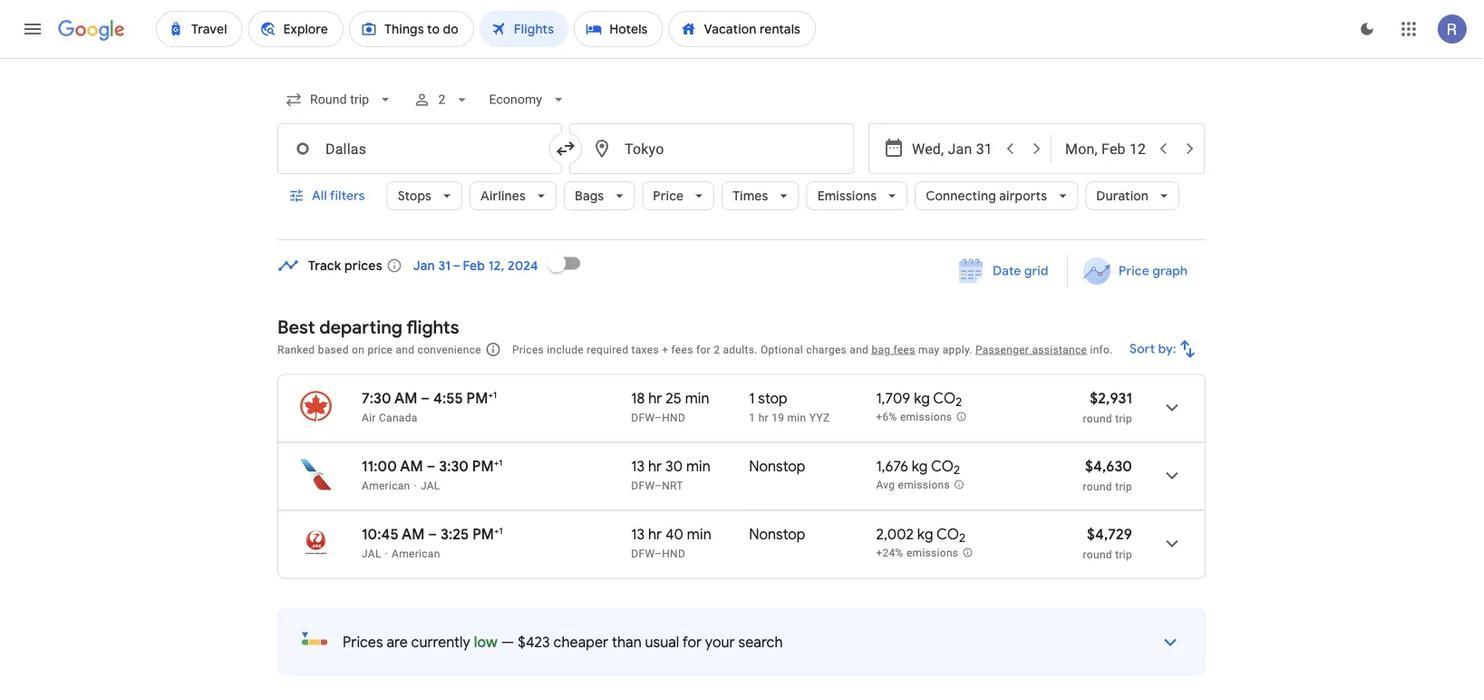 Task type: locate. For each thing, give the bounding box(es) containing it.
1 vertical spatial price
[[1118, 263, 1149, 279]]

None field
[[277, 83, 402, 116], [482, 83, 575, 116], [277, 83, 402, 116], [482, 83, 575, 116]]

1 inside "7:30 am – 4:55 pm + 1"
[[493, 389, 497, 400]]

am up canada
[[394, 389, 417, 407]]

2 round from the top
[[1083, 480, 1112, 493]]

2 vertical spatial am
[[402, 525, 425, 543]]

13 for 13 hr 30 min
[[631, 457, 645, 475]]

air
[[362, 411, 376, 424]]

0 horizontal spatial price
[[653, 188, 684, 204]]

round for $2,931
[[1083, 412, 1112, 425]]

pm right 3:25
[[472, 525, 494, 543]]

1 nonstop flight. element from the top
[[749, 457, 805, 478]]

emissions for 1,709
[[900, 411, 952, 424]]

adults.
[[723, 343, 758, 356]]

flight details. leaves dallas/fort worth international airport at 7:30 am on wednesday, january 31 and arrives at haneda airport at 4:55 pm on thursday, february 1. image
[[1150, 386, 1194, 429]]

and left bag
[[850, 343, 869, 356]]

1 vertical spatial prices
[[343, 633, 383, 651]]

trip inside "$4,630 round trip"
[[1115, 480, 1132, 493]]

1 vertical spatial nonstop
[[749, 525, 805, 543]]

+ right 3:25
[[494, 525, 499, 536]]

min inside 18 hr 25 min dfw – hnd
[[685, 389, 709, 407]]

prices for prices are currently low — $423 cheaper than usual for your search
[[343, 633, 383, 651]]

co
[[933, 389, 956, 407], [931, 457, 954, 475], [936, 525, 959, 543]]

leaves dallas/fort worth international airport at 7:30 am on wednesday, january 31 and arrives at haneda airport at 4:55 pm on thursday, february 1. element
[[362, 389, 497, 407]]

– inside 18 hr 25 min dfw – hnd
[[655, 411, 662, 424]]

0 vertical spatial emissions
[[900, 411, 952, 424]]

Departure time: 10:45 AM. text field
[[362, 525, 425, 543]]

2 inside popup button
[[438, 92, 445, 107]]

for left your
[[682, 633, 702, 651]]

include
[[547, 343, 584, 356]]

1 vertical spatial emissions
[[898, 479, 950, 492]]

price graph button
[[1071, 255, 1202, 287]]

– down total duration 13 hr 40 min. element
[[655, 547, 662, 560]]

and right price
[[396, 343, 415, 356]]

hnd down '25'
[[662, 411, 685, 424]]

Arrival time: 3:25 PM on  Thursday, February 1. text field
[[441, 525, 503, 543]]

+ right 4:55
[[488, 389, 493, 400]]

emissions down 2,002 kg co 2
[[906, 547, 959, 559]]

0 vertical spatial nonstop
[[749, 457, 805, 475]]

price inside popup button
[[653, 188, 684, 204]]

1 vertical spatial hnd
[[662, 547, 685, 560]]

0 vertical spatial prices
[[512, 343, 544, 356]]

0 horizontal spatial prices
[[343, 633, 383, 651]]

0 vertical spatial am
[[394, 389, 417, 407]]

1
[[493, 389, 497, 400], [749, 389, 755, 407], [749, 411, 755, 424], [499, 457, 503, 468], [499, 525, 503, 536]]

2024
[[508, 257, 538, 274]]

kg up +24% emissions
[[917, 525, 933, 543]]

$2,931 round trip
[[1083, 389, 1132, 425]]

hr for 13 hr 40 min
[[648, 525, 662, 543]]

pm for 3:25 pm
[[472, 525, 494, 543]]

0 horizontal spatial fees
[[671, 343, 693, 356]]

emissions down 1,709 kg co 2 at the bottom
[[900, 411, 952, 424]]

co up +24% emissions
[[936, 525, 959, 543]]

1 down learn more about ranking image
[[493, 389, 497, 400]]

– left 3:25
[[428, 525, 437, 543]]

2 inside the 1,676 kg co 2
[[954, 462, 960, 478]]

1 horizontal spatial and
[[850, 343, 869, 356]]

$4,729
[[1087, 525, 1132, 543]]

trip inside "$2,931 round trip"
[[1115, 412, 1132, 425]]

co inside 1,709 kg co 2
[[933, 389, 956, 407]]

may
[[918, 343, 940, 356]]

1 vertical spatial round
[[1083, 480, 1112, 493]]

pm right 3:30
[[472, 457, 494, 475]]

american down departure time: 11:00 am. "text field"
[[362, 479, 410, 492]]

13 hr 40 min dfw – hnd
[[631, 525, 711, 560]]

min inside 13 hr 40 min dfw – hnd
[[687, 525, 711, 543]]

0 vertical spatial round
[[1083, 412, 1112, 425]]

hr inside 18 hr 25 min dfw – hnd
[[648, 389, 662, 407]]

hr inside 1 stop 1 hr 19 min yyz
[[758, 411, 769, 424]]

2 13 from the top
[[631, 525, 645, 543]]

$4,729 round trip
[[1083, 525, 1132, 561]]

dfw
[[631, 411, 655, 424], [631, 479, 655, 492], [631, 547, 655, 560]]

min for 13 hr 40 min
[[687, 525, 711, 543]]

price
[[367, 343, 393, 356]]

13
[[631, 457, 645, 475], [631, 525, 645, 543]]

1 horizontal spatial prices
[[512, 343, 544, 356]]

1 vertical spatial american
[[392, 547, 440, 560]]

—
[[501, 633, 514, 651]]

best departing flights
[[277, 315, 459, 339]]

0 vertical spatial price
[[653, 188, 684, 204]]

10:45 am – 3:25 pm + 1
[[362, 525, 503, 543]]

None text field
[[569, 123, 854, 174]]

min right 30
[[686, 457, 711, 475]]

for left adults.
[[696, 343, 711, 356]]

2 nonstop flight. element from the top
[[749, 525, 805, 546]]

prices left the are
[[343, 633, 383, 651]]

0 vertical spatial pm
[[466, 389, 488, 407]]

departing
[[319, 315, 402, 339]]

dfw inside 18 hr 25 min dfw – hnd
[[631, 411, 655, 424]]

2 hnd from the top
[[662, 547, 685, 560]]

convenience
[[418, 343, 481, 356]]

1 vertical spatial 13
[[631, 525, 645, 543]]

price left graph
[[1118, 263, 1149, 279]]

american
[[362, 479, 410, 492], [392, 547, 440, 560]]

0 vertical spatial dfw
[[631, 411, 655, 424]]

1 trip from the top
[[1115, 412, 1132, 425]]

0 vertical spatial hnd
[[662, 411, 685, 424]]

1 vertical spatial trip
[[1115, 480, 1132, 493]]

7:30 am – 4:55 pm + 1
[[362, 389, 497, 407]]

– down 'total duration 13 hr 30 min.' element
[[655, 479, 662, 492]]

13 inside the '13 hr 30 min dfw – nrt'
[[631, 457, 645, 475]]

kg for 1,676
[[912, 457, 928, 475]]

+ inside 10:45 am – 3:25 pm + 1
[[494, 525, 499, 536]]

co up avg emissions
[[931, 457, 954, 475]]

1 round from the top
[[1083, 412, 1112, 425]]

– inside the '13 hr 30 min dfw – nrt'
[[655, 479, 662, 492]]

co inside 2,002 kg co 2
[[936, 525, 959, 543]]

emissions down the 1,676 kg co 2
[[898, 479, 950, 492]]

taxes
[[631, 343, 659, 356]]

13 for 13 hr 40 min
[[631, 525, 645, 543]]

13 left 40
[[631, 525, 645, 543]]

1 right 3:30
[[499, 457, 503, 468]]

trip inside $4,729 round trip
[[1115, 548, 1132, 561]]

7:30
[[362, 389, 391, 407]]

co up +6% emissions
[[933, 389, 956, 407]]

2 vertical spatial pm
[[472, 525, 494, 543]]

1 vertical spatial for
[[682, 633, 702, 651]]

1 horizontal spatial jal
[[421, 479, 440, 492]]

0 vertical spatial for
[[696, 343, 711, 356]]

+ right "taxes"
[[662, 343, 668, 356]]

1 right 3:25
[[499, 525, 503, 536]]

2 vertical spatial emissions
[[906, 547, 959, 559]]

2931 US dollars text field
[[1090, 389, 1132, 407]]

trip
[[1115, 412, 1132, 425], [1115, 480, 1132, 493], [1115, 548, 1132, 561]]

round down 4630 us dollars text field
[[1083, 480, 1112, 493]]

am right 11:00
[[400, 457, 423, 475]]

18 hr 25 min dfw – hnd
[[631, 389, 709, 424]]

round inside "$4,630 round trip"
[[1083, 480, 1112, 493]]

price inside button
[[1118, 263, 1149, 279]]

round
[[1083, 412, 1112, 425], [1083, 480, 1112, 493], [1083, 548, 1112, 561]]

are
[[387, 633, 408, 651]]

round down $2,931
[[1083, 412, 1112, 425]]

2 vertical spatial dfw
[[631, 547, 655, 560]]

1 vertical spatial am
[[400, 457, 423, 475]]

2 nonstop from the top
[[749, 525, 805, 543]]

1 for 13 hr 30 min
[[499, 457, 503, 468]]

+ for 3:30 pm
[[494, 457, 499, 468]]

date grid
[[993, 263, 1049, 279]]

Arrival time: 3:30 PM on  Thursday, February 1. text field
[[439, 457, 503, 475]]

2 dfw from the top
[[631, 479, 655, 492]]

hnd
[[662, 411, 685, 424], [662, 547, 685, 560]]

0 vertical spatial co
[[933, 389, 956, 407]]

2 inside 1,709 kg co 2
[[956, 395, 962, 410]]

4:55
[[433, 389, 463, 407]]

jal down leaves dallas/fort worth international airport at 11:00 am on wednesday, january 31 and arrives at narita international airport at 3:30 pm on thursday, february 1. "element"
[[421, 479, 440, 492]]

3 trip from the top
[[1115, 548, 1132, 561]]

all
[[312, 188, 327, 204]]

1 inside 11:00 am – 3:30 pm + 1
[[499, 457, 503, 468]]

hr right 18
[[648, 389, 662, 407]]

emissions button
[[806, 174, 908, 218]]

0 horizontal spatial and
[[396, 343, 415, 356]]

min right 19
[[787, 411, 806, 424]]

hnd for 40
[[662, 547, 685, 560]]

trip down $2,931
[[1115, 412, 1132, 425]]

hr left 30
[[648, 457, 662, 475]]

hr inside the '13 hr 30 min dfw – nrt'
[[648, 457, 662, 475]]

jal
[[421, 479, 440, 492], [362, 547, 381, 560]]

kg inside 1,709 kg co 2
[[914, 389, 930, 407]]

1 for 13 hr 40 min
[[499, 525, 503, 536]]

 image
[[385, 547, 388, 560]]

kg up avg emissions
[[912, 457, 928, 475]]

1 vertical spatial jal
[[362, 547, 381, 560]]

hnd inside 18 hr 25 min dfw – hnd
[[662, 411, 685, 424]]

than
[[612, 633, 642, 651]]

1 vertical spatial nonstop flight. element
[[749, 525, 805, 546]]

hnd inside 13 hr 40 min dfw – hnd
[[662, 547, 685, 560]]

pm right 4:55
[[466, 389, 488, 407]]

prices right learn more about ranking image
[[512, 343, 544, 356]]

total duration 13 hr 30 min. element
[[631, 457, 749, 478]]

trip for $2,931
[[1115, 412, 1132, 425]]

3:30
[[439, 457, 469, 475]]

3 dfw from the top
[[631, 547, 655, 560]]

and
[[396, 343, 415, 356], [850, 343, 869, 356]]

fees right bag
[[893, 343, 915, 356]]

jal down 10:45
[[362, 547, 381, 560]]

+ right 3:30
[[494, 457, 499, 468]]

1 vertical spatial kg
[[912, 457, 928, 475]]

main menu image
[[22, 18, 44, 40]]

fees right "taxes"
[[671, 343, 693, 356]]

0 vertical spatial jal
[[421, 479, 440, 492]]

all filters
[[312, 188, 365, 204]]

min inside the '13 hr 30 min dfw – nrt'
[[686, 457, 711, 475]]

1 vertical spatial pm
[[472, 457, 494, 475]]

price button
[[642, 174, 715, 218]]

1 fees from the left
[[671, 343, 693, 356]]

nonstop flight. element
[[749, 457, 805, 478], [749, 525, 805, 546]]

1 down the 1 stop flight. element
[[749, 411, 755, 424]]

charges
[[806, 343, 847, 356]]

1 vertical spatial dfw
[[631, 479, 655, 492]]

yyz
[[809, 411, 830, 424]]

min for 13 hr 30 min
[[686, 457, 711, 475]]

round inside $4,729 round trip
[[1083, 548, 1112, 561]]

1 horizontal spatial fees
[[893, 343, 915, 356]]

american down 10:45 am – 3:25 pm + 1
[[392, 547, 440, 560]]

+ inside 11:00 am – 3:30 pm + 1
[[494, 457, 499, 468]]

kg for 2,002
[[917, 525, 933, 543]]

am
[[394, 389, 417, 407], [400, 457, 423, 475], [402, 525, 425, 543]]

emissions
[[817, 188, 877, 204]]

+ for 3:25 pm
[[494, 525, 499, 536]]

trip down 4729 us dollars text box on the bottom of page
[[1115, 548, 1132, 561]]

3 round from the top
[[1083, 548, 1112, 561]]

pm
[[466, 389, 488, 407], [472, 457, 494, 475], [472, 525, 494, 543]]

13 inside 13 hr 40 min dfw – hnd
[[631, 525, 645, 543]]

co inside the 1,676 kg co 2
[[931, 457, 954, 475]]

hr left 40
[[648, 525, 662, 543]]

2 trip from the top
[[1115, 480, 1132, 493]]

1 13 from the top
[[631, 457, 645, 475]]

–
[[421, 389, 430, 407], [655, 411, 662, 424], [426, 457, 435, 475], [655, 479, 662, 492], [428, 525, 437, 543], [655, 547, 662, 560]]

+ for 4:55 pm
[[488, 389, 493, 400]]

kg inside 2,002 kg co 2
[[917, 525, 933, 543]]

– down total duration 18 hr 25 min. element
[[655, 411, 662, 424]]

dfw down 18
[[631, 411, 655, 424]]

2 vertical spatial trip
[[1115, 548, 1132, 561]]

track prices
[[308, 257, 382, 274]]

dfw for 18 hr 25 min
[[631, 411, 655, 424]]

round inside "$2,931 round trip"
[[1083, 412, 1112, 425]]

0 vertical spatial kg
[[914, 389, 930, 407]]

2 vertical spatial round
[[1083, 548, 1112, 561]]

pm for 4:55 pm
[[466, 389, 488, 407]]

min right '25'
[[685, 389, 709, 407]]

round down 4729 us dollars text box on the bottom of page
[[1083, 548, 1112, 561]]

date grid button
[[946, 255, 1063, 287]]

0 vertical spatial 13
[[631, 457, 645, 475]]

– left 4:55
[[421, 389, 430, 407]]

fees
[[671, 343, 693, 356], [893, 343, 915, 356]]

Departure time: 11:00 AM. text field
[[362, 457, 423, 475]]

0 vertical spatial trip
[[1115, 412, 1132, 425]]

13 left 30
[[631, 457, 645, 475]]

connecting
[[926, 188, 996, 204]]

31 – feb
[[438, 257, 485, 274]]

dfw left nrt
[[631, 479, 655, 492]]

1 nonstop from the top
[[749, 457, 805, 475]]

2 vertical spatial kg
[[917, 525, 933, 543]]

total duration 13 hr 40 min. element
[[631, 525, 749, 546]]

10:45
[[362, 525, 399, 543]]

grid
[[1024, 263, 1049, 279]]

airlines
[[481, 188, 526, 204]]

price for price graph
[[1118, 263, 1149, 279]]

am right 10:45
[[402, 525, 425, 543]]

1 hnd from the top
[[662, 411, 685, 424]]

hnd down 40
[[662, 547, 685, 560]]

None search field
[[277, 78, 1206, 240]]

price graph
[[1118, 263, 1188, 279]]

+ inside "7:30 am – 4:55 pm + 1"
[[488, 389, 493, 400]]

am for 7:30 am
[[394, 389, 417, 407]]

for
[[696, 343, 711, 356], [682, 633, 702, 651]]

hnd for 25
[[662, 411, 685, 424]]

1 horizontal spatial price
[[1118, 263, 1149, 279]]

dfw inside the '13 hr 30 min dfw – nrt'
[[631, 479, 655, 492]]

kg inside the 1,676 kg co 2
[[912, 457, 928, 475]]

co for 1,676
[[931, 457, 954, 475]]

– left 3:30
[[426, 457, 435, 475]]

nonstop
[[749, 457, 805, 475], [749, 525, 805, 543]]

1 inside 10:45 am – 3:25 pm + 1
[[499, 525, 503, 536]]

min right 40
[[687, 525, 711, 543]]

emissions for 1,676
[[898, 479, 950, 492]]

min
[[685, 389, 709, 407], [787, 411, 806, 424], [686, 457, 711, 475], [687, 525, 711, 543]]

times
[[733, 188, 768, 204]]

1,709 kg co 2
[[876, 389, 962, 410]]

1 vertical spatial co
[[931, 457, 954, 475]]

None text field
[[277, 123, 562, 174]]

dfw inside 13 hr 40 min dfw – hnd
[[631, 547, 655, 560]]

2 vertical spatial co
[[936, 525, 959, 543]]

low
[[474, 633, 498, 651]]

hr left 19
[[758, 411, 769, 424]]

duration button
[[1085, 174, 1179, 218]]

18
[[631, 389, 645, 407]]

best departing flights main content
[[277, 242, 1206, 688]]

dfw down total duration 13 hr 40 min. element
[[631, 547, 655, 560]]

4630 US dollars text field
[[1085, 457, 1132, 475]]

price right bags popup button
[[653, 188, 684, 204]]

4729 US dollars text field
[[1087, 525, 1132, 543]]

2 inside 2,002 kg co 2
[[959, 530, 966, 546]]

1 dfw from the top
[[631, 411, 655, 424]]

2
[[438, 92, 445, 107], [714, 343, 720, 356], [956, 395, 962, 410], [954, 462, 960, 478], [959, 530, 966, 546]]

change appearance image
[[1345, 7, 1389, 51]]

+6% emissions
[[876, 411, 952, 424]]

0 vertical spatial nonstop flight. element
[[749, 457, 805, 478]]

emissions
[[900, 411, 952, 424], [898, 479, 950, 492], [906, 547, 959, 559]]

apply.
[[943, 343, 972, 356]]

trip down 4630 us dollars text field
[[1115, 480, 1132, 493]]

kg up +6% emissions
[[914, 389, 930, 407]]

stop
[[758, 389, 788, 407]]

hr inside 13 hr 40 min dfw – hnd
[[648, 525, 662, 543]]



Task type: describe. For each thing, give the bounding box(es) containing it.
40
[[665, 525, 684, 543]]

assistance
[[1032, 343, 1087, 356]]

2 for 18 hr 25 min
[[956, 395, 962, 410]]

hr for 18 hr 25 min
[[648, 389, 662, 407]]

2,002
[[876, 525, 914, 543]]

1 stop 1 hr 19 min yyz
[[749, 389, 830, 424]]

11:00
[[362, 457, 397, 475]]

trip for $4,630
[[1115, 480, 1132, 493]]

flight details. leaves dallas/fort worth international airport at 10:45 am on wednesday, january 31 and arrives at haneda airport at 3:25 pm on thursday, february 1. image
[[1150, 522, 1194, 565]]

– inside 13 hr 40 min dfw – hnd
[[655, 547, 662, 560]]

required
[[587, 343, 628, 356]]

nrt
[[662, 479, 683, 492]]

nonstop for 13 hr 40 min
[[749, 525, 805, 543]]

all filters button
[[277, 174, 380, 218]]

1 for 18 hr 25 min
[[493, 389, 497, 400]]

loading results progress bar
[[0, 58, 1483, 62]]

filters
[[330, 188, 365, 204]]

leaves dallas/fort worth international airport at 11:00 am on wednesday, january 31 and arrives at narita international airport at 3:30 pm on thursday, february 1. element
[[362, 457, 503, 475]]

11:00 am – 3:30 pm + 1
[[362, 457, 503, 475]]

co for 2,002
[[936, 525, 959, 543]]

by:
[[1158, 341, 1177, 357]]

avg emissions
[[876, 479, 950, 492]]

dfw for 13 hr 40 min
[[631, 547, 655, 560]]

$423
[[518, 633, 550, 651]]

connecting airports
[[926, 188, 1047, 204]]

none search field containing all filters
[[277, 78, 1206, 240]]

+6%
[[876, 411, 897, 424]]

25
[[666, 389, 682, 407]]

avg
[[876, 479, 895, 492]]

canada
[[379, 411, 417, 424]]

nonstop flight. element for 13 hr 30 min
[[749, 457, 805, 478]]

sort by: button
[[1122, 327, 1206, 371]]

2 fees from the left
[[893, 343, 915, 356]]

round for $4,729
[[1083, 548, 1112, 561]]

0 horizontal spatial jal
[[362, 547, 381, 560]]

jan 31 – feb 12, 2024
[[413, 257, 538, 274]]

passenger assistance button
[[975, 343, 1087, 356]]

+24%
[[876, 547, 903, 559]]

2 for 13 hr 30 min
[[954, 462, 960, 478]]

30
[[665, 457, 683, 475]]

currently
[[411, 633, 470, 651]]

usual
[[645, 633, 679, 651]]

price for price
[[653, 188, 684, 204]]

optional
[[761, 343, 803, 356]]

1,709
[[876, 389, 910, 407]]

passenger
[[975, 343, 1029, 356]]

emissions for 2,002
[[906, 547, 959, 559]]

2 and from the left
[[850, 343, 869, 356]]

learn more about ranking image
[[485, 341, 501, 358]]

leaves dallas/fort worth international airport at 10:45 am on wednesday, january 31 and arrives at haneda airport at 3:25 pm on thursday, february 1. element
[[362, 525, 503, 543]]

0 vertical spatial american
[[362, 479, 410, 492]]

bags button
[[564, 174, 635, 218]]

bag fees button
[[872, 343, 915, 356]]

min inside 1 stop 1 hr 19 min yyz
[[787, 411, 806, 424]]

3:25
[[441, 525, 469, 543]]

dfw for 13 hr 30 min
[[631, 479, 655, 492]]

graph
[[1152, 263, 1188, 279]]

1 left stop
[[749, 389, 755, 407]]

flight details. leaves dallas/fort worth international airport at 11:00 am on wednesday, january 31 and arrives at narita international airport at 3:30 pm on thursday, february 1. image
[[1150, 454, 1194, 497]]

your
[[705, 633, 735, 651]]

jan
[[413, 257, 435, 274]]

13 hr 30 min dfw – nrt
[[631, 457, 711, 492]]

prices for prices include required taxes + fees for 2 adults. optional charges and bag fees may apply. passenger assistance
[[512, 343, 544, 356]]

connecting airports button
[[915, 174, 1078, 218]]

kg for 1,709
[[914, 389, 930, 407]]

pm for 3:30 pm
[[472, 457, 494, 475]]

on
[[352, 343, 365, 356]]

based
[[318, 343, 349, 356]]

swap origin and destination. image
[[555, 138, 577, 160]]

best
[[277, 315, 315, 339]]

1,676 kg co 2
[[876, 457, 960, 478]]

1,676
[[876, 457, 908, 475]]

bags
[[575, 188, 604, 204]]

airports
[[999, 188, 1047, 204]]

prices include required taxes + fees for 2 adults. optional charges and bag fees may apply. passenger assistance
[[512, 343, 1087, 356]]

search
[[738, 633, 783, 651]]

track
[[308, 257, 341, 274]]

1 stop flight. element
[[749, 389, 788, 410]]

find the best price region
[[277, 242, 1206, 302]]

hr for 13 hr 30 min
[[648, 457, 662, 475]]

learn more about tracked prices image
[[386, 257, 402, 274]]

$4,630 round trip
[[1083, 457, 1132, 493]]

2,002 kg co 2
[[876, 525, 966, 546]]

ranked
[[277, 343, 315, 356]]

Arrival time: 4:55 PM on  Thursday, February 1. text field
[[433, 389, 497, 407]]

Departure time: 7:30 AM. text field
[[362, 389, 417, 407]]

airlines button
[[470, 174, 557, 218]]

nonstop for 13 hr 30 min
[[749, 457, 805, 475]]

min for 18 hr 25 min
[[685, 389, 709, 407]]

Departure text field
[[912, 124, 995, 173]]

19
[[772, 411, 784, 424]]

prices are currently low — $423 cheaper than usual for your search
[[343, 633, 783, 651]]

round for $4,630
[[1083, 480, 1112, 493]]

2 for 13 hr 40 min
[[959, 530, 966, 546]]

layover (1 of 1) is a 1 hr 19 min layover at toronto pearson international airport in toronto. element
[[749, 410, 867, 425]]

co for 1,709
[[933, 389, 956, 407]]

1 and from the left
[[396, 343, 415, 356]]

$2,931
[[1090, 389, 1132, 407]]

am for 10:45 am
[[402, 525, 425, 543]]

trip for $4,729
[[1115, 548, 1132, 561]]

Return text field
[[1065, 124, 1149, 173]]

 image inside best departing flights "main content"
[[385, 547, 388, 560]]

more details image
[[1149, 621, 1192, 664]]

2 button
[[405, 78, 478, 121]]

prices
[[344, 257, 382, 274]]

stops button
[[387, 174, 462, 218]]

date
[[993, 263, 1021, 279]]

$4,630
[[1085, 457, 1132, 475]]

nonstop flight. element for 13 hr 40 min
[[749, 525, 805, 546]]

+24% emissions
[[876, 547, 959, 559]]

cheaper
[[553, 633, 608, 651]]

am for 11:00 am
[[400, 457, 423, 475]]

flights
[[406, 315, 459, 339]]

total duration 18 hr 25 min. element
[[631, 389, 749, 410]]

sort by:
[[1130, 341, 1177, 357]]

times button
[[722, 174, 799, 218]]

bag
[[872, 343, 890, 356]]



Task type: vqa. For each thing, say whether or not it's contained in the screenshot.
1,709
yes



